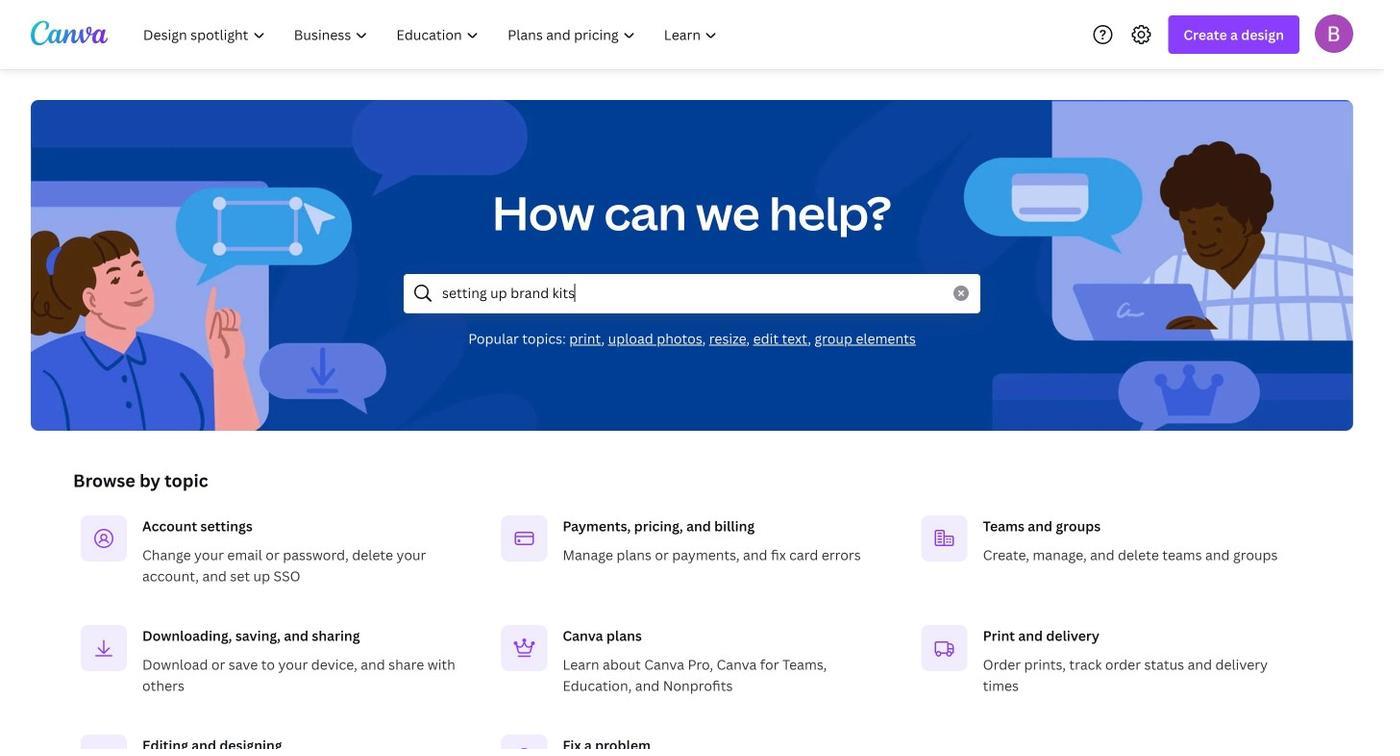 Task type: describe. For each thing, give the bounding box(es) containing it.
top level navigation element
[[131, 15, 734, 54]]

Try "remove background" or "brand kit" search field
[[442, 275, 942, 312]]



Task type: locate. For each thing, give the bounding box(es) containing it.
bob builder image
[[1316, 14, 1354, 53]]



Task type: vqa. For each thing, say whether or not it's contained in the screenshot.
"noodles"
no



